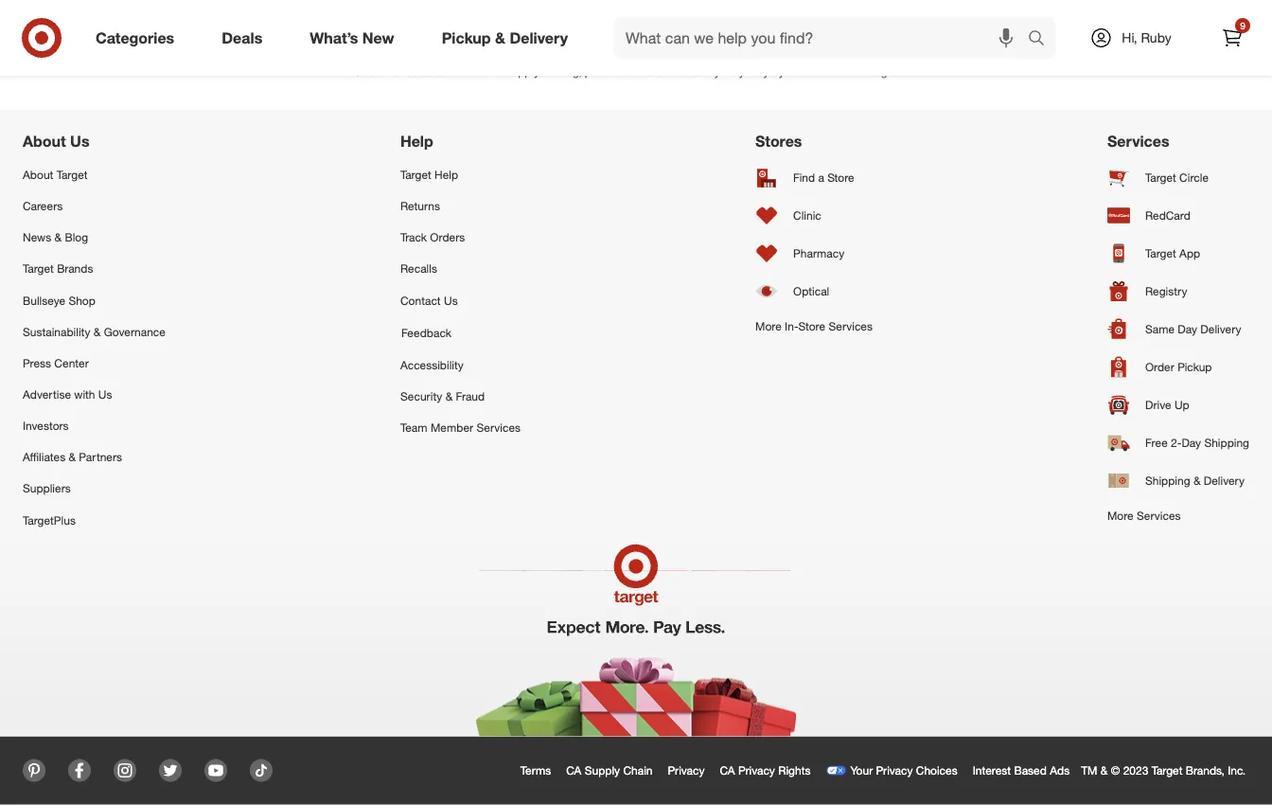 Task type: describe. For each thing, give the bounding box(es) containing it.
blog
[[65, 231, 88, 245]]

investors
[[23, 419, 69, 433]]

more for more services
[[1108, 509, 1134, 523]]

pharmacy
[[794, 247, 845, 261]]

pricing,
[[544, 64, 582, 79]]

target for target circle
[[1146, 171, 1177, 185]]

store for a
[[828, 171, 855, 185]]

ruby
[[1142, 29, 1172, 46]]

registry link
[[1108, 273, 1250, 311]]

bullseye
[[23, 293, 65, 308]]

security & fraud
[[401, 389, 485, 404]]

find a store
[[794, 171, 855, 185]]

clinic
[[794, 209, 822, 223]]

news & blog link
[[23, 222, 166, 253]]

more in-store services
[[756, 319, 873, 334]]

1 vertical spatial pickup
[[1178, 361, 1213, 375]]

ca for ca privacy rights
[[720, 764, 736, 778]]

1 horizontal spatial help
[[435, 168, 458, 182]]

same
[[1146, 323, 1175, 337]]

security & fraud link
[[401, 381, 521, 412]]

deals link
[[206, 17, 286, 59]]

what's
[[310, 28, 358, 47]]

team member services
[[401, 421, 521, 435]]

contact us
[[401, 293, 458, 308]]

ca privacy rights link
[[716, 759, 822, 782]]

find a store link
[[756, 159, 873, 197]]

about for about target
[[23, 168, 53, 182]]

target brands
[[23, 262, 93, 276]]

target app
[[1146, 247, 1201, 261]]

& for tm
[[1101, 764, 1108, 778]]

team member services link
[[401, 412, 521, 444]]

at
[[854, 64, 864, 79]]

with
[[74, 388, 95, 402]]

investors link
[[23, 410, 166, 442]]

target: expect more. pay less. image
[[370, 536, 903, 737]]

more services link
[[1108, 500, 1250, 532]]

inc.
[[1229, 764, 1246, 778]]

recalls
[[401, 262, 437, 276]]

bullseye shop link
[[23, 285, 166, 316]]

target circle link
[[1108, 159, 1250, 197]]

target for target help
[[401, 168, 432, 182]]

more for more in-store services
[[756, 319, 782, 334]]

returns link
[[401, 191, 521, 222]]

accessibility link
[[401, 350, 521, 381]]

& for affiliates
[[69, 450, 76, 465]]

brands
[[57, 262, 93, 276]]

& for sustainability
[[94, 325, 101, 339]]

search
[[1020, 30, 1066, 49]]

careers
[[23, 199, 63, 213]]

store for in-
[[799, 319, 826, 334]]

affiliates
[[23, 450, 65, 465]]

shop
[[69, 293, 96, 308]]

1 horizontal spatial us
[[98, 388, 112, 402]]

services inside team member services link
[[477, 421, 521, 435]]

sustainability & governance
[[23, 325, 166, 339]]

in-
[[785, 319, 799, 334]]

redcard link
[[1108, 197, 1250, 235]]

team
[[401, 421, 428, 435]]

ca supply chain
[[567, 764, 653, 778]]

app
[[1180, 247, 1201, 261]]

9 link
[[1212, 17, 1254, 59]]

1 horizontal spatial shipping
[[1205, 436, 1250, 450]]

delivery for shipping & delivery
[[1204, 474, 1245, 488]]

0 horizontal spatial pickup
[[442, 28, 491, 47]]

target right 2023
[[1152, 764, 1183, 778]]

interest based ads
[[973, 764, 1070, 778]]

search button
[[1020, 17, 1066, 63]]

same day delivery link
[[1108, 311, 1250, 349]]

registry
[[1146, 285, 1188, 299]]

about for about us
[[23, 133, 66, 151]]

©
[[1112, 764, 1121, 778]]

circle
[[1180, 171, 1209, 185]]

2023
[[1124, 764, 1149, 778]]

services inside more services link
[[1137, 509, 1182, 523]]

us for about us
[[70, 133, 90, 151]]

up
[[1175, 398, 1190, 413]]

terms
[[521, 764, 551, 778]]

press center link
[[23, 348, 166, 379]]

contact us link
[[401, 285, 521, 316]]

governance
[[104, 325, 166, 339]]

1 vertical spatial day
[[1182, 436, 1202, 450]]

order pickup link
[[1108, 349, 1250, 387]]

delivery for pickup & delivery
[[510, 28, 568, 47]]

target for target brands
[[23, 262, 54, 276]]

& for news
[[54, 231, 62, 245]]

see offer details. restrictions apply. pricing, promotions and availability may vary by location and at target.com
[[355, 64, 922, 79]]

track orders
[[401, 231, 465, 245]]

us for contact us
[[444, 293, 458, 308]]

a
[[819, 171, 825, 185]]

chain
[[624, 764, 653, 778]]

services up target circle
[[1108, 133, 1170, 151]]

member
[[431, 421, 474, 435]]

press
[[23, 356, 51, 370]]

track
[[401, 231, 427, 245]]



Task type: locate. For each thing, give the bounding box(es) containing it.
pickup & delivery link
[[426, 17, 592, 59]]

may
[[724, 64, 745, 79]]

& left fraud at left
[[446, 389, 453, 404]]

target down about us
[[57, 168, 88, 182]]

recalls link
[[401, 253, 521, 285]]

ads
[[1051, 764, 1070, 778]]

what's new
[[310, 28, 395, 47]]

day right same
[[1179, 323, 1198, 337]]

ca left supply
[[567, 764, 582, 778]]

details.
[[406, 64, 445, 79]]

0 horizontal spatial more
[[756, 319, 782, 334]]

feedback button
[[401, 316, 521, 350]]

privacy right your
[[877, 764, 913, 778]]

brands,
[[1187, 764, 1225, 778]]

1 horizontal spatial and
[[832, 64, 851, 79]]

day right free
[[1182, 436, 1202, 450]]

store down optical link
[[799, 319, 826, 334]]

1 vertical spatial us
[[444, 293, 458, 308]]

location
[[788, 64, 828, 79]]

0 horizontal spatial and
[[646, 64, 665, 79]]

apply.
[[512, 64, 541, 79]]

target.com
[[867, 64, 922, 79]]

more
[[756, 319, 782, 334], [1108, 509, 1134, 523]]

help up target help
[[401, 133, 434, 151]]

privacy for your privacy choices
[[877, 764, 913, 778]]

tm & © 2023 target brands, inc.
[[1082, 764, 1246, 778]]

0 horizontal spatial help
[[401, 133, 434, 151]]

returns
[[401, 199, 440, 213]]

optical
[[794, 285, 830, 299]]

free 2-day shipping
[[1146, 436, 1250, 450]]

order
[[1146, 361, 1175, 375]]

& left ©
[[1101, 764, 1108, 778]]

services inside more in-store services link
[[829, 319, 873, 334]]

pickup right order
[[1178, 361, 1213, 375]]

1 privacy from the left
[[668, 764, 705, 778]]

more down shipping & delivery link
[[1108, 509, 1134, 523]]

interest based ads link
[[969, 759, 1082, 782]]

pickup & delivery
[[442, 28, 568, 47]]

shipping up more services link at the right of the page
[[1146, 474, 1191, 488]]

us right contact
[[444, 293, 458, 308]]

your privacy choices
[[851, 764, 958, 778]]

& for security
[[446, 389, 453, 404]]

services
[[1108, 133, 1170, 151], [829, 319, 873, 334], [477, 421, 521, 435], [1137, 509, 1182, 523]]

0 horizontal spatial privacy
[[668, 764, 705, 778]]

& up the restrictions
[[495, 28, 506, 47]]

0 vertical spatial about
[[23, 133, 66, 151]]

vary
[[748, 64, 770, 79]]

1 vertical spatial store
[[799, 319, 826, 334]]

sustainability & governance link
[[23, 316, 166, 348]]

1 vertical spatial more
[[1108, 509, 1134, 523]]

2 vertical spatial delivery
[[1204, 474, 1245, 488]]

center
[[54, 356, 89, 370]]

choices
[[917, 764, 958, 778]]

rights
[[779, 764, 811, 778]]

0 vertical spatial us
[[70, 133, 90, 151]]

suppliers link
[[23, 473, 166, 505]]

us right 'with'
[[98, 388, 112, 402]]

categories
[[96, 28, 174, 47]]

target down news
[[23, 262, 54, 276]]

target left the app
[[1146, 247, 1177, 261]]

3 privacy from the left
[[877, 764, 913, 778]]

supply
[[585, 764, 620, 778]]

and left at on the right top
[[832, 64, 851, 79]]

2 horizontal spatial us
[[444, 293, 458, 308]]

privacy right the chain
[[668, 764, 705, 778]]

privacy for ca privacy rights
[[739, 764, 776, 778]]

see
[[355, 64, 375, 79]]

& for pickup
[[495, 28, 506, 47]]

careers link
[[23, 191, 166, 222]]

shipping up the shipping & delivery
[[1205, 436, 1250, 450]]

2 and from the left
[[832, 64, 851, 79]]

delivery
[[510, 28, 568, 47], [1201, 323, 1242, 337], [1204, 474, 1245, 488]]

your privacy choices link
[[822, 759, 969, 782]]

2-
[[1172, 436, 1182, 450]]

availability
[[668, 64, 721, 79]]

us
[[70, 133, 90, 151], [444, 293, 458, 308], [98, 388, 112, 402]]

shipping & delivery
[[1146, 474, 1245, 488]]

& left blog
[[54, 231, 62, 245]]

1 vertical spatial delivery
[[1201, 323, 1242, 337]]

affiliates & partners link
[[23, 442, 166, 473]]

target up 'returns'
[[401, 168, 432, 182]]

2 privacy from the left
[[739, 764, 776, 778]]

and left availability
[[646, 64, 665, 79]]

about target link
[[23, 159, 166, 191]]

0 horizontal spatial store
[[799, 319, 826, 334]]

interest
[[973, 764, 1012, 778]]

news
[[23, 231, 51, 245]]

more left in-
[[756, 319, 782, 334]]

advertise with us
[[23, 388, 112, 402]]

2 ca from the left
[[720, 764, 736, 778]]

shipping
[[1205, 436, 1250, 450], [1146, 474, 1191, 488]]

us up about target link at the top of page
[[70, 133, 90, 151]]

0 vertical spatial help
[[401, 133, 434, 151]]

target for target app
[[1146, 247, 1177, 261]]

restrictions
[[449, 64, 509, 79]]

What can we help you find? suggestions appear below search field
[[615, 17, 1033, 59]]

& down bullseye shop link
[[94, 325, 101, 339]]

new
[[363, 28, 395, 47]]

deals
[[222, 28, 263, 47]]

targetplus
[[23, 513, 76, 527]]

about up about target
[[23, 133, 66, 151]]

privacy inside 'link'
[[668, 764, 705, 778]]

1 vertical spatial shipping
[[1146, 474, 1191, 488]]

your
[[851, 764, 873, 778]]

0 vertical spatial shipping
[[1205, 436, 1250, 450]]

pickup up the restrictions
[[442, 28, 491, 47]]

same day delivery
[[1146, 323, 1242, 337]]

0 vertical spatial day
[[1179, 323, 1198, 337]]

terms link
[[517, 759, 563, 782]]

1 horizontal spatial ca
[[720, 764, 736, 778]]

2 horizontal spatial privacy
[[877, 764, 913, 778]]

order pickup
[[1146, 361, 1213, 375]]

store right "a"
[[828, 171, 855, 185]]

day
[[1179, 323, 1198, 337], [1182, 436, 1202, 450]]

delivery up "apply."
[[510, 28, 568, 47]]

services down optical link
[[829, 319, 873, 334]]

accessibility
[[401, 358, 464, 372]]

0 horizontal spatial ca
[[567, 764, 582, 778]]

0 vertical spatial pickup
[[442, 28, 491, 47]]

contact
[[401, 293, 441, 308]]

privacy link
[[664, 759, 716, 782]]

services down fraud at left
[[477, 421, 521, 435]]

0 horizontal spatial us
[[70, 133, 90, 151]]

& down free 2-day shipping
[[1194, 474, 1201, 488]]

0 vertical spatial more
[[756, 319, 782, 334]]

target app link
[[1108, 235, 1250, 273]]

ca right privacy 'link'
[[720, 764, 736, 778]]

1 vertical spatial help
[[435, 168, 458, 182]]

bullseye shop
[[23, 293, 96, 308]]

ca inside 'link'
[[567, 764, 582, 778]]

1 about from the top
[[23, 133, 66, 151]]

ca for ca supply chain
[[567, 764, 582, 778]]

1 and from the left
[[646, 64, 665, 79]]

promotions
[[585, 64, 643, 79]]

1 horizontal spatial more
[[1108, 509, 1134, 523]]

help up returns "link"
[[435, 168, 458, 182]]

target
[[57, 168, 88, 182], [401, 168, 432, 182], [1146, 171, 1177, 185], [1146, 247, 1177, 261], [23, 262, 54, 276], [1152, 764, 1183, 778]]

1 horizontal spatial privacy
[[739, 764, 776, 778]]

target left circle
[[1146, 171, 1177, 185]]

drive up
[[1146, 398, 1190, 413]]

1 vertical spatial about
[[23, 168, 53, 182]]

2 vertical spatial us
[[98, 388, 112, 402]]

about up careers
[[23, 168, 53, 182]]

0 vertical spatial delivery
[[510, 28, 568, 47]]

news & blog
[[23, 231, 88, 245]]

delivery up order pickup
[[1201, 323, 1242, 337]]

2 about from the top
[[23, 168, 53, 182]]

hi, ruby
[[1123, 29, 1172, 46]]

0 horizontal spatial shipping
[[1146, 474, 1191, 488]]

advertise with us link
[[23, 379, 166, 410]]

more in-store services link
[[756, 311, 873, 342]]

orders
[[430, 231, 465, 245]]

clinic link
[[756, 197, 873, 235]]

9
[[1241, 19, 1246, 31]]

1 ca from the left
[[567, 764, 582, 778]]

services down shipping & delivery link
[[1137, 509, 1182, 523]]

offer
[[378, 64, 403, 79]]

hi,
[[1123, 29, 1138, 46]]

more services
[[1108, 509, 1182, 523]]

free
[[1146, 436, 1168, 450]]

tm
[[1082, 764, 1098, 778]]

0 vertical spatial store
[[828, 171, 855, 185]]

& right affiliates
[[69, 450, 76, 465]]

delivery down free 2-day shipping
[[1204, 474, 1245, 488]]

privacy left rights at the right bottom of the page
[[739, 764, 776, 778]]

by
[[773, 64, 785, 79]]

fraud
[[456, 389, 485, 404]]

1 horizontal spatial store
[[828, 171, 855, 185]]

1 horizontal spatial pickup
[[1178, 361, 1213, 375]]

optical link
[[756, 273, 873, 311]]

& for shipping
[[1194, 474, 1201, 488]]

drive
[[1146, 398, 1172, 413]]

delivery for same day delivery
[[1201, 323, 1242, 337]]



Task type: vqa. For each thing, say whether or not it's contained in the screenshot.
THE BRANDS
yes



